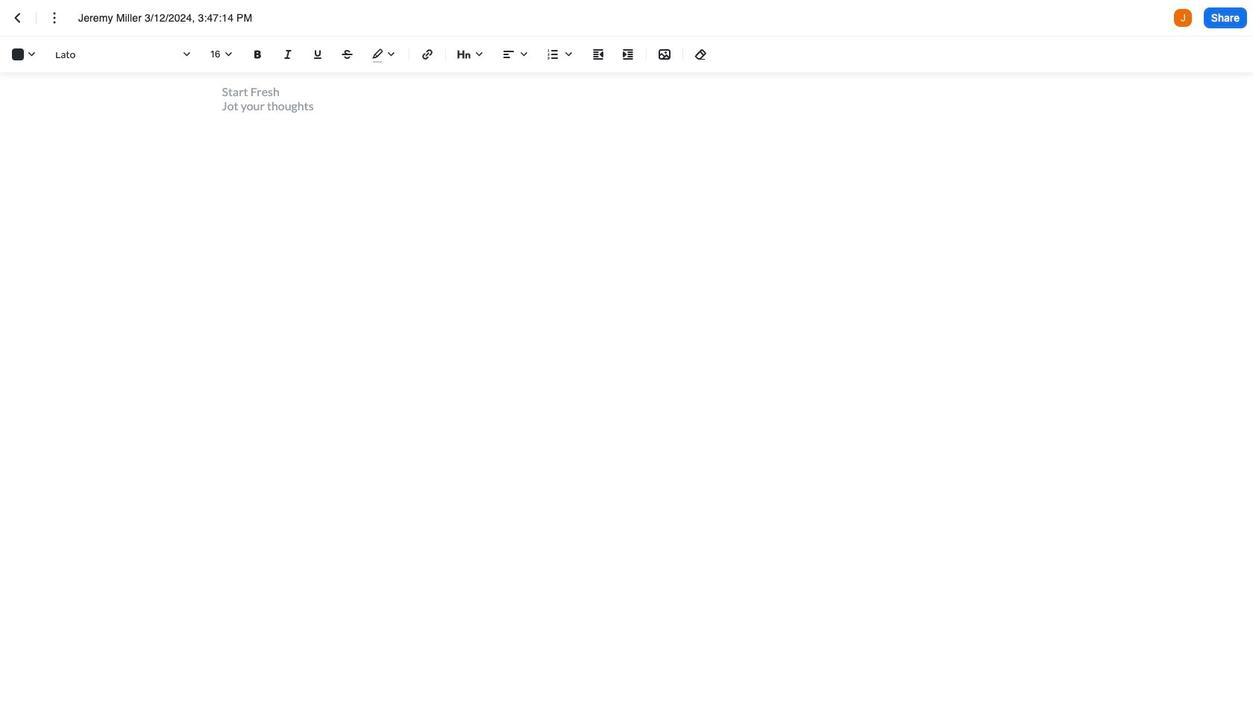 Task type: vqa. For each thing, say whether or not it's contained in the screenshot.
Increase Indent IMAGE
yes



Task type: describe. For each thing, give the bounding box(es) containing it.
all notes image
[[9, 9, 27, 27]]

strikethrough image
[[339, 46, 357, 63]]

decrease indent image
[[590, 46, 607, 63]]

more image
[[46, 9, 63, 27]]

link image
[[419, 46, 437, 63]]



Task type: locate. For each thing, give the bounding box(es) containing it.
bold image
[[249, 46, 267, 63]]

insert image image
[[656, 46, 674, 63]]

clear style image
[[692, 46, 710, 63]]

italic image
[[279, 46, 297, 63]]

underline image
[[309, 46, 327, 63]]

jeremy miller image
[[1174, 9, 1192, 27]]

None text field
[[78, 10, 276, 25]]

increase indent image
[[619, 46, 637, 63]]



